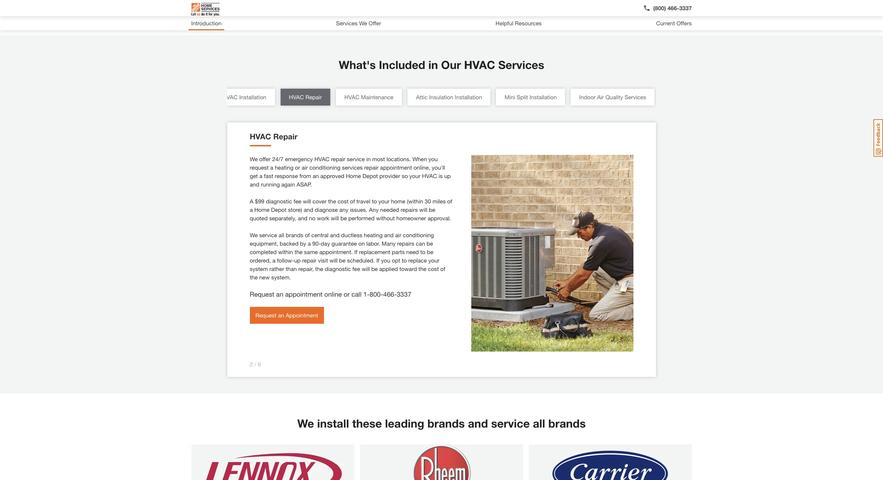 Task type: describe. For each thing, give the bounding box(es) containing it.
so
[[402, 173, 408, 179]]

ductless
[[341, 232, 362, 239]]

(800) 466-3337 link
[[643, 4, 692, 12]]

asap.
[[297, 181, 312, 188]]

introduction
[[191, 20, 222, 26]]

applied
[[379, 266, 398, 273]]

helpful
[[496, 20, 513, 26]]

service inside we service all brands of central and ductless heating and air conditioning equipment, backed by a 90-day guarantee on labor. many repairs can be completed within the same appointment. if replacement parts need to be ordered, a follow-up repair visit will be scheduled. if you opt to replace your system rather than repair, the diagnostic fee will be applied toward the cost of the new system.
[[259, 232, 277, 239]]

travel
[[357, 198, 370, 205]]

response
[[275, 173, 298, 179]]

air
[[597, 94, 604, 100]]

heating inside the we offer 24/7 emergency hvac repair service in most locations. when you request a heating or air conditioning services repair appointment online, you'll get a fast response from an approved home depot provider so your hvac is up and running again asap.
[[275, 164, 293, 171]]

included
[[379, 58, 425, 72]]

will down 30
[[419, 207, 427, 213]]

online,
[[414, 164, 430, 171]]

your inside a $99 diagnostic fee will cover the cost of travel to your home (within 30 miles of a home depot store) and diagnose any issues. any needed repairs will be quoted separately, and no work will be performed without homeowner approval.
[[378, 198, 390, 205]]

1 vertical spatial 3337
[[397, 291, 411, 299]]

be down any
[[340, 215, 347, 222]]

diagnostic inside a $99 diagnostic fee will cover the cost of travel to your home (within 30 miles of a home depot store) and diagnose any issues. any needed repairs will be quoted separately, and no work will be performed without homeowner approval.
[[266, 198, 292, 205]]

running
[[261, 181, 280, 188]]

replacement
[[359, 249, 390, 256]]

system.
[[271, 274, 291, 281]]

repair inside button
[[305, 94, 322, 100]]

(800)
[[653, 5, 666, 11]]

home inside a $99 diagnostic fee will cover the cost of travel to your home (within 30 miles of a home depot store) and diagnose any issues. any needed repairs will be quoted separately, and no work will be performed without homeowner approval.
[[254, 207, 270, 213]]

miles
[[433, 198, 446, 205]]

service for install
[[491, 417, 530, 431]]

do it for you logo image
[[191, 0, 219, 19]]

an inside the we offer 24/7 emergency hvac repair service in most locations. when you request a heating or air conditioning services repair appointment online, you'll get a fast response from an approved home depot provider so your hvac is up and running again asap.
[[313, 173, 319, 179]]

to inside a $99 diagnostic fee will cover the cost of travel to your home (within 30 miles of a home depot store) and diagnose any issues. any needed repairs will be quoted separately, and no work will be performed without homeowner approval.
[[372, 198, 377, 205]]

carrier logo image
[[529, 445, 692, 481]]

our
[[441, 58, 461, 72]]

0 vertical spatial if
[[354, 249, 358, 256]]

quality
[[606, 94, 623, 100]]

most
[[372, 156, 385, 163]]

and inside the we offer 24/7 emergency hvac repair service in most locations. when you request a heating or air conditioning services repair appointment online, you'll get a fast response from an approved home depot provider so your hvac is up and running again asap.
[[250, 181, 259, 188]]

we install these leading brands and service all brands
[[297, 417, 586, 431]]

fast
[[264, 173, 273, 179]]

appointment
[[286, 312, 318, 319]]

of right miles
[[447, 198, 452, 205]]

than
[[286, 266, 297, 273]]

mini split installation button
[[496, 89, 565, 106]]

parts
[[392, 249, 405, 256]]

hvac installation & replacement
[[230, 5, 282, 20]]

you'll
[[432, 164, 445, 171]]

up inside we service all brands of central and ductless heating and air conditioning equipment, backed by a 90-day guarantee on labor. many repairs can be completed within the same appointment. if replacement parts need to be ordered, a follow-up repair visit will be scheduled. if you opt to replace your system rather than repair, the diagnostic fee will be applied toward the cost of the new system.
[[294, 257, 301, 264]]

the down visit
[[315, 266, 323, 273]]

of right 'toward'
[[440, 266, 445, 273]]

resources
[[515, 20, 542, 26]]

helpful resources
[[496, 20, 542, 26]]

(800) 466-3337
[[653, 5, 692, 11]]

0 horizontal spatial repair
[[273, 132, 298, 141]]

1 vertical spatial appointment
[[285, 291, 323, 299]]

the down replace
[[419, 266, 426, 273]]

offer
[[369, 20, 381, 26]]

an for appointment
[[278, 312, 284, 319]]

home
[[391, 198, 405, 205]]

diagnostic inside we service all brands of central and ductless heating and air conditioning equipment, backed by a 90-day guarantee on labor. many repairs can be completed within the same appointment. if replacement parts need to be ordered, a follow-up repair visit will be scheduled. if you opt to replace your system rather than repair, the diagnostic fee will be applied toward the cost of the new system.
[[325, 266, 351, 273]]

indoor air quality services
[[579, 94, 646, 100]]

any
[[369, 207, 379, 213]]

request an appointment online or call 1-800-466-3337
[[250, 291, 411, 299]]

1 vertical spatial repair
[[364, 164, 379, 171]]

/
[[254, 361, 256, 368]]

request an appointment
[[255, 312, 318, 319]]

we left offer at top left
[[359, 20, 367, 26]]

emergency
[[285, 156, 313, 163]]

conditioning inside the we offer 24/7 emergency hvac repair service in most locations. when you request a heating or air conditioning services repair appointment online, you'll get a fast response from an approved home depot provider so your hvac is up and running again asap.
[[309, 164, 340, 171]]

installation inside hvac installation & replacement
[[247, 5, 277, 12]]

repairs inside a $99 diagnostic fee will cover the cost of travel to your home (within 30 miles of a home depot store) and diagnose any issues. any needed repairs will be quoted separately, and no work will be performed without homeowner approval.
[[401, 207, 418, 213]]

replace
[[408, 257, 427, 264]]

by
[[300, 240, 306, 247]]

a $99 diagnostic fee will cover the cost of travel to your home (within 30 miles of a home depot store) and diagnose any issues. any needed repairs will be quoted separately, and no work will be performed without homeowner approval.
[[250, 198, 452, 222]]

in inside the we offer 24/7 emergency hvac repair service in most locations. when you request a heating or air conditioning services repair appointment online, you'll get a fast response from an approved home depot provider so your hvac is up and running again asap.
[[366, 156, 371, 163]]

central
[[311, 232, 329, 239]]

we service all brands of central and ductless heating and air conditioning equipment, backed by a 90-day guarantee on labor. many repairs can be completed within the same appointment. if replacement parts need to be ordered, a follow-up repair visit will be scheduled. if you opt to replace your system rather than repair, the diagnostic fee will be applied toward the cost of the new system.
[[250, 232, 445, 281]]

cost inside a $99 diagnostic fee will cover the cost of travel to your home (within 30 miles of a home depot store) and diagnose any issues. any needed repairs will be quoted separately, and no work will be performed without homeowner approval.
[[338, 198, 349, 205]]

lennox logo image
[[191, 445, 354, 481]]

what's
[[339, 58, 376, 72]]

the down by at the left of the page
[[295, 249, 303, 256]]

hvac installation & replacement link
[[227, 0, 310, 24]]

hvac installation button
[[214, 89, 275, 106]]

fee inside we service all brands of central and ductless heating and air conditioning equipment, backed by a 90-day guarantee on labor. many repairs can be completed within the same appointment. if replacement parts need to be ordered, a follow-up repair visit will be scheduled. if you opt to replace your system rather than repair, the diagnostic fee will be applied toward the cost of the new system.
[[353, 266, 360, 273]]

a up rather
[[272, 257, 275, 264]]

1 horizontal spatial or
[[344, 291, 350, 299]]

on
[[358, 240, 365, 247]]

an for appointment
[[276, 291, 283, 299]]

your inside the we offer 24/7 emergency hvac repair service in most locations. when you request a heating or air conditioning services repair appointment online, you'll get a fast response from an approved home depot provider so your hvac is up and running again asap.
[[409, 173, 421, 179]]

many
[[382, 240, 396, 247]]

separately,
[[269, 215, 296, 222]]

(within
[[407, 198, 423, 205]]

a
[[250, 198, 253, 205]]

1 vertical spatial services
[[498, 58, 544, 72]]

2 / 6
[[250, 361, 261, 368]]

a up fast
[[270, 164, 273, 171]]

split
[[517, 94, 528, 100]]

1 horizontal spatial brands
[[427, 417, 465, 431]]

will right work
[[331, 215, 339, 222]]

will left 'cover' on the left top
[[303, 198, 311, 205]]

mini
[[505, 94, 515, 100]]

we offer 24/7 emergency hvac repair service in most locations. when you request a heating or air conditioning services repair appointment online, you'll get a fast response from an approved home depot provider so your hvac is up and running again asap.
[[250, 156, 451, 188]]

24/7
[[272, 156, 284, 163]]

will down appointment.
[[330, 257, 338, 264]]

guarantee
[[332, 240, 357, 247]]

attic insulation installation
[[416, 94, 482, 100]]

we for we service all brands of central and ductless heating and air conditioning equipment, backed by a 90-day guarantee on labor. many repairs can be completed within the same appointment. if replacement parts need to be ordered, a follow-up repair visit will be scheduled. if you opt to replace your system rather than repair, the diagnostic fee will be applied toward the cost of the new system.
[[250, 232, 258, 239]]

completed
[[250, 249, 277, 256]]

service for offer
[[347, 156, 365, 163]]

conditioning inside we service all brands of central and ductless heating and air conditioning equipment, backed by a 90-day guarantee on labor. many repairs can be completed within the same appointment. if replacement parts need to be ordered, a follow-up repair visit will be scheduled. if you opt to replace your system rather than repair, the diagnostic fee will be applied toward the cost of the new system.
[[403, 232, 434, 239]]

air inside we service all brands of central and ductless heating and air conditioning equipment, backed by a 90-day guarantee on labor. many repairs can be completed within the same appointment. if replacement parts need to be ordered, a follow-up repair visit will be scheduled. if you opt to replace your system rather than repair, the diagnostic fee will be applied toward the cost of the new system.
[[395, 232, 401, 239]]

1 vertical spatial hvac repair
[[250, 132, 298, 141]]

hvac inside hvac installation & replacement
[[230, 5, 245, 12]]

90-
[[312, 240, 321, 247]]

work
[[317, 215, 329, 222]]

2 horizontal spatial to
[[420, 249, 425, 256]]

0 vertical spatial in
[[428, 58, 438, 72]]

from
[[300, 173, 311, 179]]

home inside the we offer 24/7 emergency hvac repair service in most locations. when you request a heating or air conditioning services repair appointment online, you'll get a fast response from an approved home depot provider so your hvac is up and running again asap.
[[346, 173, 361, 179]]

no
[[309, 215, 315, 222]]

1 vertical spatial 466-
[[383, 291, 397, 299]]

offers
[[677, 20, 692, 26]]

attic insulation installation button
[[408, 89, 491, 106]]

hvac maintenance button
[[336, 89, 402, 106]]

backed
[[280, 240, 298, 247]]

6
[[258, 361, 261, 368]]

a right by at the left of the page
[[308, 240, 311, 247]]

ordered,
[[250, 257, 271, 264]]

day
[[321, 240, 330, 247]]

these
[[352, 417, 382, 431]]

offer
[[259, 156, 271, 163]]



Task type: vqa. For each thing, say whether or not it's contained in the screenshot.
service inside the We offer 24/7 emergency HVAC repair service in most locations. When you request a heating or air conditioning services repair appointment online, you'll get a fast response from an approved Home Depot provider so your HVAC is up and running again ASAP.
yes



Task type: locate. For each thing, give the bounding box(es) containing it.
1 horizontal spatial your
[[409, 173, 421, 179]]

2 horizontal spatial service
[[491, 417, 530, 431]]

1 vertical spatial conditioning
[[403, 232, 434, 239]]

you inside we service all brands of central and ductless heating and air conditioning equipment, backed by a 90-day guarantee on labor. many repairs can be completed within the same appointment. if replacement parts need to be ordered, a follow-up repair visit will be scheduled. if you opt to replace your system rather than repair, the diagnostic fee will be applied toward the cost of the new system.
[[381, 257, 390, 264]]

of up by at the left of the page
[[305, 232, 310, 239]]

mini split installation
[[505, 94, 557, 100]]

conditioning up can
[[403, 232, 434, 239]]

3337 down 'toward'
[[397, 291, 411, 299]]

1 vertical spatial in
[[366, 156, 371, 163]]

we for we install these leading brands and service all brands
[[297, 417, 314, 431]]

services up split
[[498, 58, 544, 72]]

we inside the we offer 24/7 emergency hvac repair service in most locations. when you request a heating or air conditioning services repair appointment online, you'll get a fast response from an approved home depot provider so your hvac is up and running again asap.
[[250, 156, 258, 163]]

call
[[352, 291, 362, 299]]

performed
[[348, 215, 375, 222]]

0 vertical spatial your
[[409, 173, 421, 179]]

up up than
[[294, 257, 301, 264]]

1-
[[363, 291, 370, 299]]

to
[[372, 198, 377, 205], [420, 249, 425, 256], [402, 257, 407, 264]]

1 vertical spatial your
[[378, 198, 390, 205]]

repair up services
[[331, 156, 345, 163]]

0 horizontal spatial brands
[[286, 232, 303, 239]]

2 vertical spatial service
[[491, 417, 530, 431]]

hvac repair button
[[280, 89, 330, 106]]

services
[[342, 164, 363, 171]]

request
[[250, 291, 274, 299], [255, 312, 276, 319]]

need
[[406, 249, 419, 256]]

will down scheduled.
[[362, 266, 370, 273]]

1 vertical spatial request
[[255, 312, 276, 319]]

we up equipment,
[[250, 232, 258, 239]]

fee inside a $99 diagnostic fee will cover the cost of travel to your home (within 30 miles of a home depot store) and diagnose any issues. any needed repairs will be quoted separately, and no work will be performed without homeowner approval.
[[294, 198, 301, 205]]

1 horizontal spatial depot
[[363, 173, 378, 179]]

indoor air quality services button
[[571, 89, 655, 106]]

appointment down locations.
[[380, 164, 412, 171]]

or down emergency on the top
[[295, 164, 300, 171]]

quoted
[[250, 215, 268, 222]]

2 horizontal spatial services
[[625, 94, 646, 100]]

is
[[439, 173, 443, 179]]

1 vertical spatial if
[[376, 257, 380, 264]]

0 vertical spatial cost
[[338, 198, 349, 205]]

brands
[[286, 232, 303, 239], [427, 417, 465, 431], [548, 417, 586, 431]]

0 vertical spatial hvac repair
[[289, 94, 322, 100]]

0 horizontal spatial appointment
[[285, 291, 323, 299]]

when
[[412, 156, 427, 163]]

follow-
[[277, 257, 294, 264]]

services left offer at top left
[[336, 20, 358, 26]]

if up scheduled.
[[354, 249, 358, 256]]

1 horizontal spatial services
[[498, 58, 544, 72]]

0 vertical spatial home
[[346, 173, 361, 179]]

up inside the we offer 24/7 emergency hvac repair service in most locations. when you request a heating or air conditioning services repair appointment online, you'll get a fast response from an approved home depot provider so your hvac is up and running again asap.
[[444, 173, 451, 179]]

1 vertical spatial service
[[259, 232, 277, 239]]

any
[[339, 207, 348, 213]]

request for request an appointment
[[255, 312, 276, 319]]

services inside button
[[625, 94, 646, 100]]

&
[[278, 5, 282, 12]]

1 vertical spatial to
[[420, 249, 425, 256]]

system
[[250, 266, 268, 273]]

toward
[[400, 266, 417, 273]]

fee down scheduled.
[[353, 266, 360, 273]]

repair inside we service all brands of central and ductless heating and air conditioning equipment, backed by a 90-day guarantee on labor. many repairs can be completed within the same appointment. if replacement parts need to be ordered, a follow-up repair visit will be scheduled. if you opt to replace your system rather than repair, the diagnostic fee will be applied toward the cost of the new system.
[[302, 257, 317, 264]]

an right from
[[313, 173, 319, 179]]

you up you'll
[[429, 156, 438, 163]]

0 vertical spatial heating
[[275, 164, 293, 171]]

cost right 'toward'
[[428, 266, 439, 273]]

depot down most
[[363, 173, 378, 179]]

repairs up homeowner
[[401, 207, 418, 213]]

without
[[376, 215, 395, 222]]

man repairs a rheem hvac system image
[[471, 155, 633, 352]]

0 horizontal spatial services
[[336, 20, 358, 26]]

maintenance
[[361, 94, 394, 100]]

depot inside the we offer 24/7 emergency hvac repair service in most locations. when you request a heating or air conditioning services repair appointment online, you'll get a fast response from an approved home depot provider so your hvac is up and running again asap.
[[363, 173, 378, 179]]

heating inside we service all brands of central and ductless heating and air conditioning equipment, backed by a 90-day guarantee on labor. many repairs can be completed within the same appointment. if replacement parts need to be ordered, a follow-up repair visit will be scheduled. if you opt to replace your system rather than repair, the diagnostic fee will be applied toward the cost of the new system.
[[364, 232, 383, 239]]

1 horizontal spatial cost
[[428, 266, 439, 273]]

0 vertical spatial repairs
[[401, 207, 418, 213]]

locations.
[[387, 156, 411, 163]]

1 horizontal spatial home
[[346, 173, 361, 179]]

appointment
[[380, 164, 412, 171], [285, 291, 323, 299]]

of
[[350, 198, 355, 205], [447, 198, 452, 205], [305, 232, 310, 239], [440, 266, 445, 273]]

fee up store)
[[294, 198, 301, 205]]

1 horizontal spatial in
[[428, 58, 438, 72]]

air inside the we offer 24/7 emergency hvac repair service in most locations. when you request a heating or air conditioning services repair appointment online, you'll get a fast response from an approved home depot provider so your hvac is up and running again asap.
[[302, 164, 308, 171]]

0 horizontal spatial fee
[[294, 198, 301, 205]]

up
[[444, 173, 451, 179], [294, 257, 301, 264]]

heating up labor.
[[364, 232, 383, 239]]

0 horizontal spatial heating
[[275, 164, 293, 171]]

0 horizontal spatial service
[[259, 232, 277, 239]]

labor.
[[366, 240, 380, 247]]

same
[[304, 249, 318, 256]]

air up many
[[395, 232, 401, 239]]

1 horizontal spatial conditioning
[[403, 232, 434, 239]]

services
[[336, 20, 358, 26], [498, 58, 544, 72], [625, 94, 646, 100]]

repair down most
[[364, 164, 379, 171]]

0 horizontal spatial all
[[279, 232, 284, 239]]

fee
[[294, 198, 301, 205], [353, 266, 360, 273]]

0 horizontal spatial repair
[[302, 257, 317, 264]]

services right quality
[[625, 94, 646, 100]]

a down a at the top left of page
[[250, 207, 253, 213]]

request for request an appointment online or call 1-800-466-3337
[[250, 291, 274, 299]]

conditioning up the approved
[[309, 164, 340, 171]]

home down services
[[346, 173, 361, 179]]

0 horizontal spatial diagnostic
[[266, 198, 292, 205]]

approved
[[320, 173, 344, 179]]

1 vertical spatial home
[[254, 207, 270, 213]]

repair
[[331, 156, 345, 163], [364, 164, 379, 171], [302, 257, 317, 264]]

repairs inside we service all brands of central and ductless heating and air conditioning equipment, backed by a 90-day guarantee on labor. many repairs can be completed within the same appointment. if replacement parts need to be ordered, a follow-up repair visit will be scheduled. if you opt to replace your system rather than repair, the diagnostic fee will be applied toward the cost of the new system.
[[397, 240, 414, 247]]

2
[[250, 361, 253, 368]]

of up issues.
[[350, 198, 355, 205]]

feedback link image
[[874, 119, 883, 157]]

new
[[259, 274, 270, 281]]

up right "is"
[[444, 173, 451, 179]]

brands inside we service all brands of central and ductless heating and air conditioning equipment, backed by a 90-day guarantee on labor. many repairs can be completed within the same appointment. if replacement parts need to be ordered, a follow-up repair visit will be scheduled. if you opt to replace your system rather than repair, the diagnostic fee will be applied toward the cost of the new system.
[[286, 232, 303, 239]]

0 horizontal spatial your
[[378, 198, 390, 205]]

appointment up appointment
[[285, 291, 323, 299]]

466- right (800)
[[668, 5, 679, 11]]

2 vertical spatial repair
[[302, 257, 317, 264]]

you
[[429, 156, 438, 163], [381, 257, 390, 264]]

be right need
[[427, 249, 433, 256]]

1 horizontal spatial 466-
[[668, 5, 679, 11]]

repairs up need
[[397, 240, 414, 247]]

0 vertical spatial request
[[250, 291, 274, 299]]

1 horizontal spatial appointment
[[380, 164, 412, 171]]

current offers
[[656, 20, 692, 26]]

air up from
[[302, 164, 308, 171]]

your right replace
[[428, 257, 440, 264]]

service inside the we offer 24/7 emergency hvac repair service in most locations. when you request a heating or air conditioning services repair appointment online, you'll get a fast response from an approved home depot provider so your hvac is up and running again asap.
[[347, 156, 365, 163]]

1 vertical spatial air
[[395, 232, 401, 239]]

get
[[250, 173, 258, 179]]

0 horizontal spatial up
[[294, 257, 301, 264]]

install
[[317, 417, 349, 431]]

1 vertical spatial depot
[[271, 207, 286, 213]]

0 vertical spatial to
[[372, 198, 377, 205]]

diagnostic down appointment.
[[325, 266, 351, 273]]

2 vertical spatial an
[[278, 312, 284, 319]]

1 horizontal spatial if
[[376, 257, 380, 264]]

0 horizontal spatial you
[[381, 257, 390, 264]]

your inside we service all brands of central and ductless heating and air conditioning equipment, backed by a 90-day guarantee on labor. many repairs can be completed within the same appointment. if replacement parts need to be ordered, a follow-up repair visit will be scheduled. if you opt to replace your system rather than repair, the diagnostic fee will be applied toward the cost of the new system.
[[428, 257, 440, 264]]

what's included in our hvac services
[[339, 58, 544, 72]]

installation
[[247, 5, 277, 12], [239, 94, 266, 100], [455, 94, 482, 100], [530, 94, 557, 100]]

1 horizontal spatial service
[[347, 156, 365, 163]]

466- right 1-
[[383, 291, 397, 299]]

be down appointment.
[[339, 257, 346, 264]]

1 vertical spatial repairs
[[397, 240, 414, 247]]

0 vertical spatial conditioning
[[309, 164, 340, 171]]

repair down same
[[302, 257, 317, 264]]

provider
[[380, 173, 400, 179]]

the up the diagnose at the top left of page
[[328, 198, 336, 205]]

to down can
[[420, 249, 425, 256]]

1 horizontal spatial to
[[402, 257, 407, 264]]

we
[[359, 20, 367, 26], [250, 156, 258, 163], [250, 232, 258, 239], [297, 417, 314, 431]]

2 vertical spatial services
[[625, 94, 646, 100]]

0 vertical spatial an
[[313, 173, 319, 179]]

0 vertical spatial repair
[[305, 94, 322, 100]]

2 vertical spatial to
[[402, 257, 407, 264]]

$99
[[255, 198, 264, 205]]

0 horizontal spatial 466-
[[383, 291, 397, 299]]

1 vertical spatial you
[[381, 257, 390, 264]]

heating
[[275, 164, 293, 171], [364, 232, 383, 239]]

visit
[[318, 257, 328, 264]]

0 vertical spatial repair
[[331, 156, 345, 163]]

diagnostic up separately,
[[266, 198, 292, 205]]

1 horizontal spatial 3337
[[679, 5, 692, 11]]

0 vertical spatial depot
[[363, 173, 378, 179]]

2 horizontal spatial brands
[[548, 417, 586, 431]]

home down $99
[[254, 207, 270, 213]]

depot up separately,
[[271, 207, 286, 213]]

0 horizontal spatial 3337
[[397, 291, 411, 299]]

indoor
[[579, 94, 596, 100]]

replacement
[[230, 13, 266, 20]]

the inside a $99 diagnostic fee will cover the cost of travel to your home (within 30 miles of a home depot store) and diagnose any issues. any needed repairs will be quoted separately, and no work will be performed without homeowner approval.
[[328, 198, 336, 205]]

0 vertical spatial services
[[336, 20, 358, 26]]

online
[[324, 291, 342, 299]]

if
[[354, 249, 358, 256], [376, 257, 380, 264]]

0 vertical spatial 3337
[[679, 5, 692, 11]]

0 vertical spatial or
[[295, 164, 300, 171]]

0 horizontal spatial in
[[366, 156, 371, 163]]

0 vertical spatial fee
[[294, 198, 301, 205]]

depot inside a $99 diagnostic fee will cover the cost of travel to your home (within 30 miles of a home depot store) and diagnose any issues. any needed repairs will be quoted separately, and no work will be performed without homeowner approval.
[[271, 207, 286, 213]]

1 vertical spatial up
[[294, 257, 301, 264]]

insulation
[[429, 94, 453, 100]]

1 horizontal spatial you
[[429, 156, 438, 163]]

approval.
[[428, 215, 451, 222]]

we inside we service all brands of central and ductless heating and air conditioning equipment, backed by a 90-day guarantee on labor. many repairs can be completed within the same appointment. if replacement parts need to be ordered, a follow-up repair visit will be scheduled. if you opt to replace your system rather than repair, the diagnostic fee will be applied toward the cost of the new system.
[[250, 232, 258, 239]]

30
[[425, 198, 431, 205]]

hvac installation
[[223, 94, 266, 100]]

heating up response at left
[[275, 164, 293, 171]]

home
[[346, 173, 361, 179], [254, 207, 270, 213]]

again
[[281, 181, 295, 188]]

3337 up the offers
[[679, 5, 692, 11]]

or
[[295, 164, 300, 171], [344, 291, 350, 299]]

1 vertical spatial diagnostic
[[325, 266, 351, 273]]

1 horizontal spatial repair
[[331, 156, 345, 163]]

3337 inside (800) 466-3337 link
[[679, 5, 692, 11]]

in left "our"
[[428, 58, 438, 72]]

1 vertical spatial cost
[[428, 266, 439, 273]]

your up needed
[[378, 198, 390, 205]]

you inside the we offer 24/7 emergency hvac repair service in most locations. when you request a heating or air conditioning services repair appointment online, you'll get a fast response from an approved home depot provider so your hvac is up and running again asap.
[[429, 156, 438, 163]]

can
[[416, 240, 425, 247]]

a inside a $99 diagnostic fee will cover the cost of travel to your home (within 30 miles of a home depot store) and diagnose any issues. any needed repairs will be quoted separately, and no work will be performed without homeowner approval.
[[250, 207, 253, 213]]

the
[[328, 198, 336, 205], [295, 249, 303, 256], [315, 266, 323, 273], [419, 266, 426, 273], [250, 274, 258, 281]]

to right 'opt'
[[402, 257, 407, 264]]

0 vertical spatial up
[[444, 173, 451, 179]]

cost
[[338, 198, 349, 205], [428, 266, 439, 273]]

0 horizontal spatial if
[[354, 249, 358, 256]]

cost inside we service all brands of central and ductless heating and air conditioning equipment, backed by a 90-day guarantee on labor. many repairs can be completed within the same appointment. if replacement parts need to be ordered, a follow-up repair visit will be scheduled. if you opt to replace your system rather than repair, the diagnostic fee will be applied toward the cost of the new system.
[[428, 266, 439, 273]]

1 vertical spatial heating
[[364, 232, 383, 239]]

be down 30
[[429, 207, 435, 213]]

a right get
[[259, 173, 262, 179]]

all inside we service all brands of central and ductless heating and air conditioning equipment, backed by a 90-day guarantee on labor. many repairs can be completed within the same appointment. if replacement parts need to be ordered, a follow-up repair visit will be scheduled. if you opt to replace your system rather than repair, the diagnostic fee will be applied toward the cost of the new system.
[[279, 232, 284, 239]]

0 horizontal spatial conditioning
[[309, 164, 340, 171]]

1 vertical spatial or
[[344, 291, 350, 299]]

0 horizontal spatial to
[[372, 198, 377, 205]]

0 vertical spatial service
[[347, 156, 365, 163]]

0 vertical spatial 466-
[[668, 5, 679, 11]]

2 vertical spatial your
[[428, 257, 440, 264]]

3337
[[679, 5, 692, 11], [397, 291, 411, 299]]

1 horizontal spatial repair
[[305, 94, 322, 100]]

or inside the we offer 24/7 emergency hvac repair service in most locations. when you request a heating or air conditioning services repair appointment online, you'll get a fast response from an approved home depot provider so your hvac is up and running again asap.
[[295, 164, 300, 171]]

we up request
[[250, 156, 258, 163]]

request an appointment link
[[250, 307, 324, 324]]

homeowner
[[396, 215, 426, 222]]

hvac repair inside button
[[289, 94, 322, 100]]

store)
[[288, 207, 302, 213]]

0 vertical spatial appointment
[[380, 164, 412, 171]]

if down replacement
[[376, 257, 380, 264]]

you up applied
[[381, 257, 390, 264]]

request
[[250, 164, 269, 171]]

to up the any
[[372, 198, 377, 205]]

issues.
[[350, 207, 367, 213]]

1 vertical spatial all
[[533, 417, 545, 431]]

be right can
[[427, 240, 433, 247]]

800-
[[370, 291, 383, 299]]

1 vertical spatial fee
[[353, 266, 360, 273]]

be
[[429, 207, 435, 213], [340, 215, 347, 222], [427, 240, 433, 247], [427, 249, 433, 256], [339, 257, 346, 264], [371, 266, 378, 273]]

your right so
[[409, 173, 421, 179]]

rheem logo image
[[360, 445, 523, 481]]

0 vertical spatial air
[[302, 164, 308, 171]]

be left applied
[[371, 266, 378, 273]]

leading
[[385, 417, 424, 431]]

an down system.
[[276, 291, 283, 299]]

we for we offer 24/7 emergency hvac repair service in most locations. when you request a heating or air conditioning services repair appointment online, you'll get a fast response from an approved home depot provider so your hvac is up and running again asap.
[[250, 156, 258, 163]]

the down system
[[250, 274, 258, 281]]

0 horizontal spatial air
[[302, 164, 308, 171]]

0 vertical spatial you
[[429, 156, 438, 163]]

1 horizontal spatial all
[[533, 417, 545, 431]]

cost up any
[[338, 198, 349, 205]]

2 horizontal spatial repair
[[364, 164, 379, 171]]

or left call
[[344, 291, 350, 299]]

appointment.
[[319, 249, 353, 256]]

will
[[303, 198, 311, 205], [419, 207, 427, 213], [331, 215, 339, 222], [330, 257, 338, 264], [362, 266, 370, 273]]

we left install
[[297, 417, 314, 431]]

scheduled.
[[347, 257, 375, 264]]

1 vertical spatial repair
[[273, 132, 298, 141]]

appointment inside the we offer 24/7 emergency hvac repair service in most locations. when you request a heating or air conditioning services repair appointment online, you'll get a fast response from an approved home depot provider so your hvac is up and running again asap.
[[380, 164, 412, 171]]

in left most
[[366, 156, 371, 163]]

equipment,
[[250, 240, 278, 247]]

1 horizontal spatial air
[[395, 232, 401, 239]]

service
[[347, 156, 365, 163], [259, 232, 277, 239], [491, 417, 530, 431]]

an left appointment
[[278, 312, 284, 319]]



